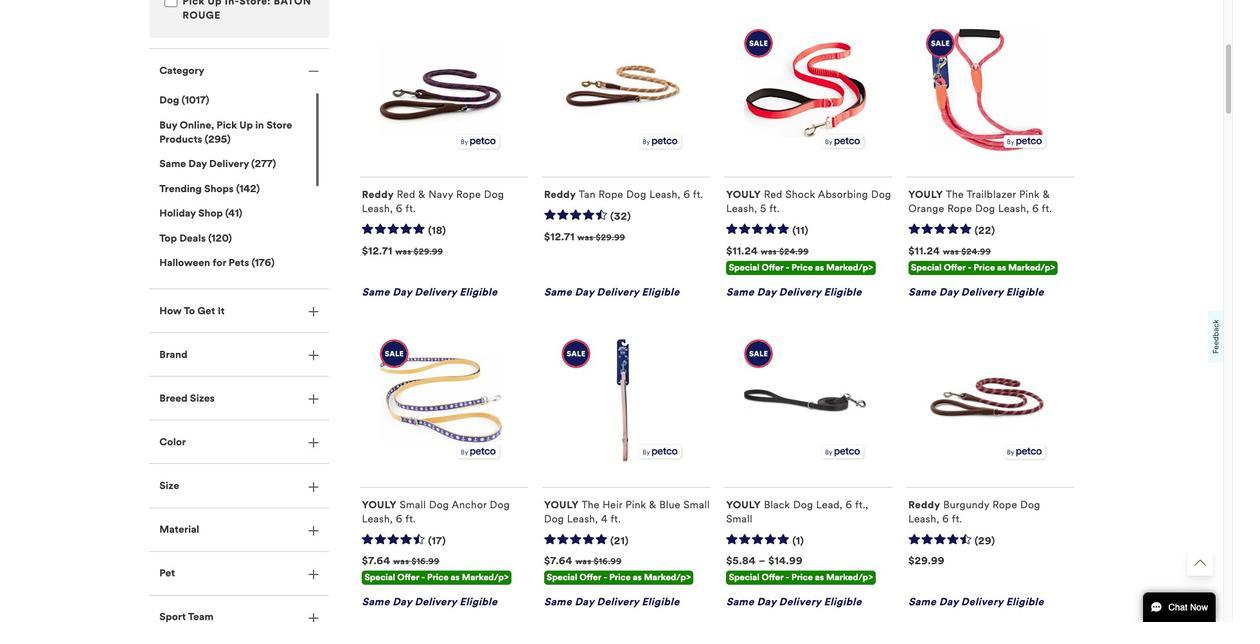 Task type: vqa. For each thing, say whether or not it's contained in the screenshot.
the CREDIT
no



Task type: locate. For each thing, give the bounding box(es) containing it.
pets
[[229, 257, 249, 269]]

( right shop at the top left
[[225, 207, 228, 219]]

) down 142
[[239, 207, 243, 219]]

) down 41
[[229, 232, 232, 244]]

trending
[[159, 182, 202, 195]]

products
[[159, 133, 202, 145]]

buy
[[159, 119, 177, 131]]

plus icon 2 button
[[149, 289, 329, 333], [149, 377, 329, 420], [149, 421, 329, 464], [149, 465, 329, 508], [149, 508, 329, 551], [149, 552, 329, 595], [149, 596, 329, 622]]

shops
[[204, 182, 234, 195]]

(
[[182, 94, 185, 106], [205, 133, 208, 145], [251, 158, 255, 170], [236, 182, 239, 195], [225, 207, 228, 219], [208, 232, 212, 244], [252, 257, 255, 269]]

baton
[[274, 0, 312, 7]]

4 plus icon 2 button from the top
[[149, 465, 329, 508]]

) down 277
[[256, 182, 260, 195]]

day
[[189, 158, 207, 170]]

delivery
[[209, 158, 249, 170]]

in
[[255, 119, 264, 131]]

deals
[[180, 232, 206, 244]]

41
[[228, 207, 239, 219]]

plus icon 2 image
[[309, 307, 319, 317], [309, 351, 319, 361], [309, 394, 319, 405], [309, 438, 319, 448], [309, 482, 319, 492], [309, 526, 319, 536], [309, 569, 319, 580], [309, 613, 319, 622]]

) up online,
[[206, 94, 209, 106]]

online,
[[180, 119, 214, 131]]

120
[[212, 232, 229, 244]]

dog
[[159, 94, 179, 106]]

5 plus icon 2 button from the top
[[149, 508, 329, 551]]

7 plus icon 2 image from the top
[[309, 569, 319, 580]]

( right 'delivery'
[[251, 158, 255, 170]]

top deals ( 120 )
[[159, 232, 232, 244]]

5 plus icon 2 image from the top
[[309, 482, 319, 492]]

holiday shop ( 41 )
[[159, 207, 243, 219]]

1 plus icon 2 image from the top
[[309, 307, 319, 317]]

( right dog
[[182, 94, 185, 106]]

category button
[[149, 49, 329, 92]]

top
[[159, 232, 177, 244]]

same
[[159, 158, 186, 170]]

store
[[267, 119, 292, 131]]

)
[[206, 94, 209, 106], [227, 133, 231, 145], [273, 158, 276, 170], [256, 182, 260, 195], [239, 207, 243, 219], [229, 232, 232, 244], [271, 257, 275, 269]]

trending shops ( 142 )
[[159, 182, 260, 195]]



Task type: describe. For each thing, give the bounding box(es) containing it.
( 295 )
[[202, 133, 231, 145]]

shop
[[198, 207, 223, 219]]

8 plus icon 2 image from the top
[[309, 613, 319, 622]]

3 plus icon 2 image from the top
[[309, 394, 319, 405]]

buy online, pick up in store products
[[159, 119, 292, 145]]

baton rouge
[[183, 0, 312, 21]]

142
[[239, 182, 256, 195]]

) down pick
[[227, 133, 231, 145]]

( right 'shops'
[[236, 182, 239, 195]]

) right pets at the top of the page
[[271, 257, 275, 269]]

6 plus icon 2 image from the top
[[309, 526, 319, 536]]

halloween for pets ( 176 )
[[159, 257, 275, 269]]

4 plus icon 2 image from the top
[[309, 438, 319, 448]]

brand
[[159, 349, 188, 361]]

7 plus icon 2 button from the top
[[149, 596, 329, 622]]

295
[[208, 133, 227, 145]]

for
[[213, 257, 226, 269]]

rouge
[[183, 9, 221, 21]]

( right deals at the top left of the page
[[208, 232, 212, 244]]

) down store
[[273, 158, 276, 170]]

scroll to top image
[[1195, 557, 1207, 569]]

holiday
[[159, 207, 196, 219]]

category
[[159, 64, 204, 76]]

176
[[255, 257, 271, 269]]

1 plus icon 2 button from the top
[[149, 289, 329, 333]]

1017
[[185, 94, 206, 106]]

6 plus icon 2 button from the top
[[149, 552, 329, 595]]

277
[[255, 158, 273, 170]]

( right pets at the top of the page
[[252, 257, 255, 269]]

( down online,
[[205, 133, 208, 145]]

3 plus icon 2 button from the top
[[149, 421, 329, 464]]

same day delivery ( 277 )
[[159, 158, 276, 170]]

pick
[[217, 119, 237, 131]]

halloween
[[159, 257, 210, 269]]

2 plus icon 2 button from the top
[[149, 377, 329, 420]]

styled arrow button link
[[1188, 550, 1214, 576]]

2 plus icon 2 image from the top
[[309, 351, 319, 361]]

up
[[240, 119, 253, 131]]

dog ( 1017 )
[[159, 94, 209, 106]]



